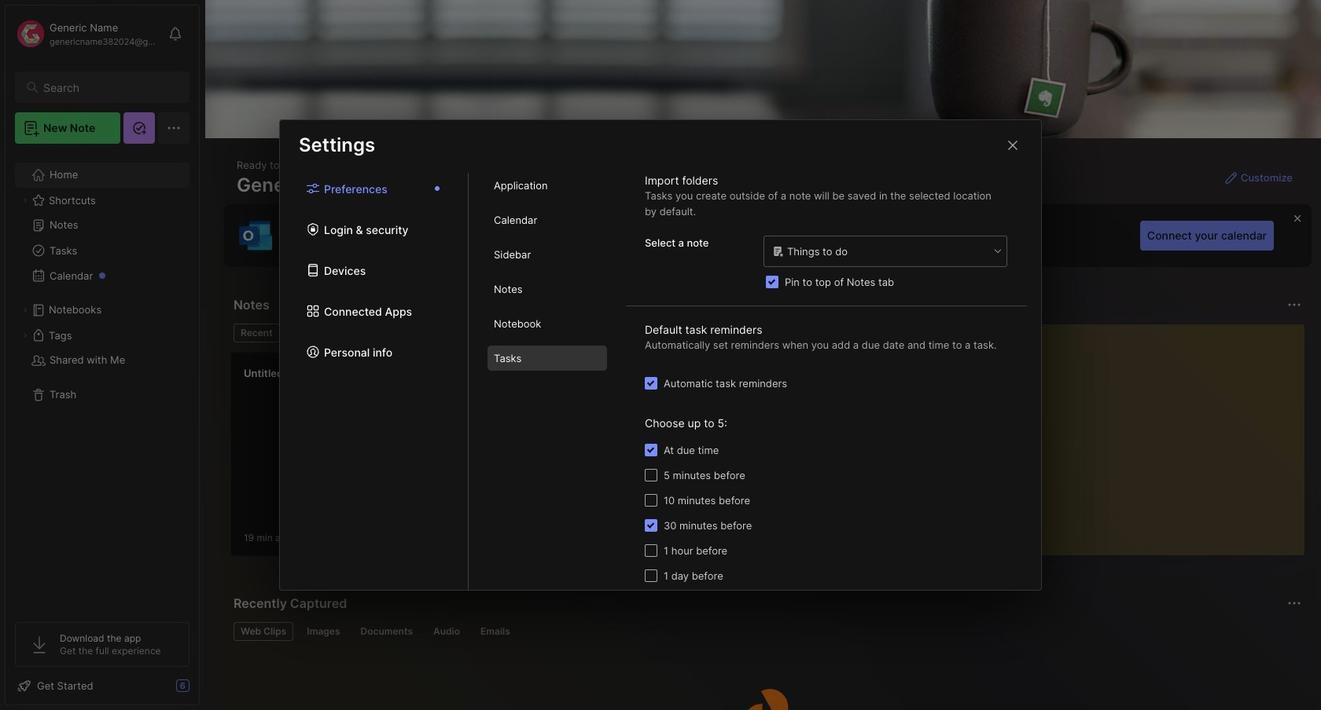 Task type: vqa. For each thing, say whether or not it's contained in the screenshot.
tree on the left
yes



Task type: describe. For each thing, give the bounding box(es) containing it.
Default task note field
[[763, 236, 1008, 269]]

Start writing… text field
[[973, 325, 1304, 543]]



Task type: locate. For each thing, give the bounding box(es) containing it.
row group
[[230, 352, 514, 566]]

tree
[[6, 153, 199, 609]]

tree inside main element
[[6, 153, 199, 609]]

None checkbox
[[645, 470, 657, 482]]

main element
[[0, 0, 204, 711]]

tab
[[488, 173, 607, 199], [488, 208, 607, 233], [488, 243, 607, 268], [488, 277, 607, 302], [488, 312, 607, 337], [234, 324, 280, 343], [488, 346, 607, 372], [234, 623, 294, 642], [300, 623, 347, 642], [354, 623, 420, 642], [426, 623, 467, 642], [473, 623, 517, 642]]

none search field inside main element
[[43, 78, 175, 97]]

Search text field
[[43, 80, 175, 95]]

expand tags image
[[20, 331, 30, 341]]

None search field
[[43, 78, 175, 97]]

tab list
[[280, 173, 469, 591], [469, 173, 626, 591], [234, 623, 1299, 642]]

None checkbox
[[766, 276, 779, 289], [645, 377, 657, 390], [645, 445, 657, 457], [645, 495, 657, 508], [645, 520, 657, 533], [645, 545, 657, 558], [645, 571, 657, 583], [766, 276, 779, 289], [645, 377, 657, 390], [645, 445, 657, 457], [645, 495, 657, 508], [645, 520, 657, 533], [645, 545, 657, 558], [645, 571, 657, 583]]

expand notebooks image
[[20, 306, 30, 315]]

close image
[[1003, 136, 1022, 155]]



